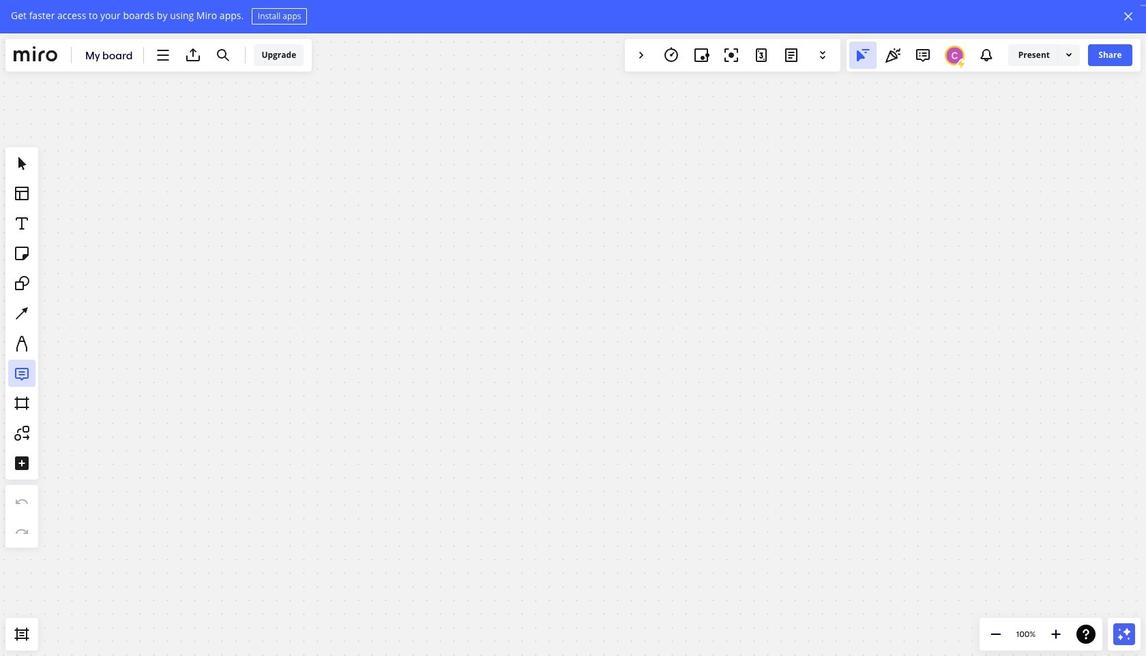 Task type: locate. For each thing, give the bounding box(es) containing it.
collaboration toolbar
[[625, 39, 840, 72]]

spagx image
[[1064, 49, 1074, 60], [956, 58, 967, 69]]

board toolbar
[[5, 39, 312, 72]]

comment image
[[915, 47, 931, 63]]

reactions image
[[885, 47, 901, 63]]

banner
[[0, 0, 307, 33]]

feed image
[[978, 47, 995, 63]]

creation toolbar
[[5, 77, 38, 619]]

hide apps image
[[633, 47, 649, 63]]



Task type: vqa. For each thing, say whether or not it's contained in the screenshot.
SPAGX icon in the right of the page
yes



Task type: describe. For each thing, give the bounding box(es) containing it.
hide collaborators' cursors image
[[855, 47, 871, 63]]

open frames image
[[14, 627, 30, 643]]

communication toolbar
[[846, 39, 1141, 72]]

1 horizontal spatial spagx image
[[1064, 49, 1074, 60]]

search image
[[215, 47, 232, 63]]

main menu image
[[155, 47, 172, 63]]

export this board image
[[185, 47, 202, 63]]

close image
[[1122, 10, 1135, 23]]

0 horizontal spatial spagx image
[[956, 58, 967, 69]]



